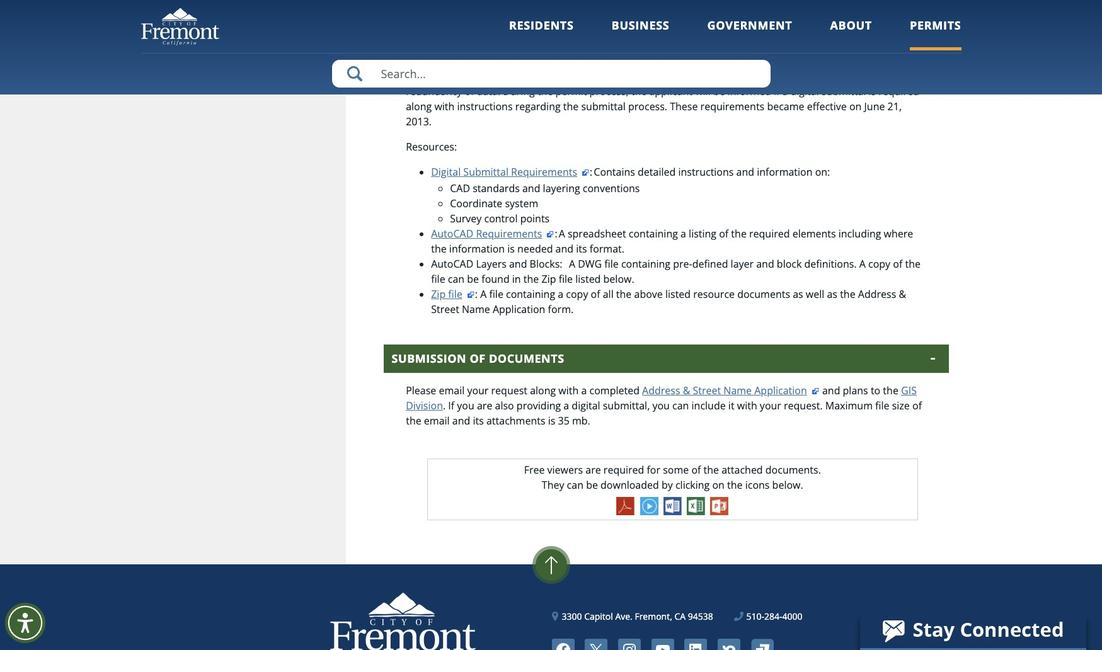 Task type: locate. For each thing, give the bounding box(es) containing it.
2 files from the left
[[860, 54, 879, 68]]

optimize
[[530, 39, 571, 53]]

file up form.
[[559, 272, 573, 286]]

about
[[831, 18, 873, 33]]

1 vertical spatial address
[[643, 384, 681, 398]]

requirements
[[618, 6, 710, 21], [511, 165, 578, 179], [476, 227, 543, 241]]

1 horizontal spatial its
[[577, 242, 587, 256]]

requirements down the control on the top
[[476, 227, 543, 241]]

1 horizontal spatial street
[[693, 384, 722, 398]]

submittal down while
[[822, 84, 867, 98]]

with right it
[[738, 399, 758, 413]]

required up 21,
[[879, 84, 920, 98]]

submission
[[828, 39, 882, 53]]

below. inside "free viewers are required for some of the attached documents. they can be downloaded by clicking on the icons below."
[[773, 479, 804, 492]]

city
[[679, 39, 697, 53]]

0 vertical spatial be
[[714, 84, 726, 98]]

required up downloaded
[[604, 463, 645, 477]]

download powerpoint viewer image
[[711, 497, 729, 516]]

documents.
[[766, 463, 822, 477]]

2 vertical spatial required
[[604, 463, 645, 477]]

files up the geographic at the right
[[580, 54, 599, 68]]

0 vertical spatial on
[[850, 100, 862, 113]]

a left dwg
[[569, 257, 576, 271]]

0 vertical spatial information
[[757, 165, 813, 179]]

street inside the : a file containing a copy of all the above listed resource documents as well as the address & street name application form.
[[431, 303, 460, 316]]

2 vertical spatial with
[[738, 399, 758, 413]]

name up it
[[724, 384, 752, 398]]

of up clicking
[[692, 463, 701, 477]]

digital up cad
[[431, 165, 461, 179]]

below. down documents.
[[773, 479, 804, 492]]

redundancy
[[406, 84, 462, 98]]

0 vertical spatial street
[[431, 303, 460, 316]]

0 vertical spatial instructions
[[457, 100, 513, 113]]

along up providing
[[530, 384, 556, 398]]

information down autocad requirements
[[450, 242, 505, 256]]

0 horizontal spatial as
[[793, 287, 804, 301]]

email up . if
[[439, 384, 465, 398]]

information inside : contains detailed instructions and information on: cad standards and layering conventions coordinate system survey control points
[[757, 165, 813, 179]]

1 horizontal spatial address
[[859, 287, 897, 301]]

on inside to increase efficiency and optimize digital technology, the city of fremont is requiring the submission of computer aided design (cad) digital files for new developments and address assignment. these files allow for improved accuracy and currency of the geographic information systems (gis) base map while reducing redundancy of data. during the permit process, the applicant will be informed if a digital submittal is required along with instructions regarding the submittal process. these requirements became effective on june 21, 2013.
[[850, 100, 862, 113]]

file down found on the left top of page
[[490, 287, 504, 301]]

for left some
[[647, 463, 661, 477]]

your left request
[[468, 384, 489, 398]]

information
[[757, 165, 813, 179], [450, 242, 505, 256]]

0 vertical spatial below.
[[604, 272, 635, 286]]

&
[[899, 287, 907, 301], [683, 384, 691, 398]]

1 horizontal spatial application
[[755, 384, 808, 398]]

be left downloaded
[[587, 479, 598, 492]]

0 vertical spatial copy
[[869, 257, 891, 271]]

pre-
[[674, 257, 693, 271]]

0 horizontal spatial its
[[473, 414, 484, 428]]

address inside the : a file containing a copy of all the above listed resource documents as well as the address & street name application form.
[[859, 287, 897, 301]]

1 horizontal spatial these
[[830, 54, 858, 68]]

1 vertical spatial instructions
[[679, 165, 734, 179]]

listed inside 'autocad layers and blocks:   a dwg file containing pre-defined layer and block definitions. a copy of the file can be found in the zip file listed below.'
[[576, 272, 601, 286]]

2 vertical spatial can
[[567, 479, 584, 492]]

name
[[462, 303, 490, 316], [724, 384, 752, 398]]

of
[[699, 39, 709, 53], [884, 39, 894, 53], [562, 69, 571, 83], [465, 84, 475, 98], [720, 227, 729, 241], [894, 257, 903, 271], [591, 287, 601, 301], [470, 351, 486, 366], [913, 399, 923, 413], [692, 463, 701, 477]]

along inside to increase efficiency and optimize digital technology, the city of fremont is requiring the submission of computer aided design (cad) digital files for new developments and address assignment. these files allow for improved accuracy and currency of the geographic information systems (gis) base map while reducing redundancy of data. during the permit process, the applicant will be informed if a digital submittal is required along with instructions regarding the submittal process. these requirements became effective on june 21, 2013.
[[406, 100, 432, 113]]

on up download powerpoint viewer image
[[713, 479, 725, 492]]

on left june
[[850, 100, 862, 113]]

2 horizontal spatial with
[[738, 399, 758, 413]]

containing up above
[[622, 257, 671, 271]]

layering
[[543, 182, 581, 195]]

0 horizontal spatial your
[[468, 384, 489, 398]]

1 autocad from the top
[[431, 227, 474, 241]]

a inside : a spreadsheet containing a listing of the required elements including where the information is needed and its format.
[[681, 227, 687, 241]]

0 vertical spatial along
[[406, 100, 432, 113]]

please email your request along with a completed address & street name application
[[406, 384, 808, 398]]

can left include
[[673, 399, 689, 413]]

its
[[577, 242, 587, 256], [473, 414, 484, 428]]

instructions inside to increase efficiency and optimize digital technology, the city of fremont is requiring the submission of computer aided design (cad) digital files for new developments and address assignment. these files allow for improved accuracy and currency of the geographic information systems (gis) base map while reducing redundancy of data. during the permit process, the applicant will be informed if a digital submittal is required along with instructions regarding the submittal process. these requirements became effective on june 21, 2013.
[[457, 100, 513, 113]]

permits
[[911, 18, 962, 33]]

listed down 'autocad layers and blocks:   a dwg file containing pre-defined layer and block definitions. a copy of the file can be found in the zip file listed below.'
[[666, 287, 691, 301]]

1 vertical spatial below.
[[773, 479, 804, 492]]

zip file
[[431, 287, 463, 301]]

0 vertical spatial your
[[468, 384, 489, 398]]

points
[[521, 212, 550, 226]]

for inside "free viewers are required for some of the attached documents. they can be downloaded by clicking on the icons below."
[[647, 463, 661, 477]]

a up mb.
[[582, 384, 587, 398]]

with up 35
[[559, 384, 579, 398]]

information inside : a spreadsheet containing a listing of the required elements including where the information is needed and its format.
[[450, 242, 505, 256]]

1 horizontal spatial can
[[567, 479, 584, 492]]

1 vertical spatial are
[[586, 463, 601, 477]]

copy inside the : a file containing a copy of all the above listed resource documents as well as the address & street name application form.
[[566, 287, 589, 301]]

residents link
[[509, 18, 574, 50]]

below.
[[604, 272, 635, 286], [773, 479, 804, 492]]

elements
[[793, 227, 837, 241]]

instructions right detailed
[[679, 165, 734, 179]]

can
[[448, 272, 465, 286], [673, 399, 689, 413], [567, 479, 584, 492]]

1 vertical spatial a
[[481, 287, 487, 301]]

ca
[[675, 611, 686, 623]]

tab list containing digital submittal standards and requirements
[[384, 0, 949, 439]]

computer
[[406, 54, 454, 68]]

information left on:
[[757, 165, 813, 179]]

address down "definitions. a"
[[859, 287, 897, 301]]

containing inside : a spreadsheet containing a listing of the required elements including where the information is needed and its format.
[[629, 227, 678, 241]]

0 horizontal spatial listed
[[576, 272, 601, 286]]

is down autocad requirements link
[[508, 242, 515, 256]]

1 horizontal spatial below.
[[773, 479, 804, 492]]

are for required
[[586, 463, 601, 477]]

can inside 'autocad layers and blocks:   a dwg file containing pre-defined layer and block definitions. a copy of the file can be found in the zip file listed below.'
[[448, 272, 465, 286]]

are inside . if you are also providing a digital submittal, you can include it with your request. maximum file size of the email and its attachments is 35 mb.
[[477, 399, 493, 413]]

layer
[[731, 257, 754, 271]]

0 vertical spatial with
[[435, 100, 455, 113]]

the up zip file
[[431, 242, 447, 256]]

for up the geographic at the right
[[602, 54, 615, 68]]

a inside the : a file containing a copy of all the above listed resource documents as well as the address & street name application form.
[[558, 287, 564, 301]]

a right if
[[783, 84, 788, 98]]

became
[[768, 100, 805, 113]]

application up request.
[[755, 384, 808, 398]]

format.
[[590, 242, 625, 256]]

and inside : a spreadsheet containing a listing of the required elements including where the information is needed and its format.
[[556, 242, 574, 256]]

of right size
[[913, 399, 923, 413]]

documents
[[738, 287, 791, 301]]

as left well on the right top of page
[[793, 287, 804, 301]]

0 horizontal spatial application
[[493, 303, 546, 316]]

containing down in
[[506, 287, 556, 301]]

street up include
[[693, 384, 722, 398]]

1 vertical spatial with
[[559, 384, 579, 398]]

0 horizontal spatial submittal
[[582, 100, 626, 113]]

0 vertical spatial containing
[[629, 227, 678, 241]]

1 vertical spatial listed
[[666, 287, 691, 301]]

a up form.
[[558, 287, 564, 301]]

1 horizontal spatial instructions
[[679, 165, 734, 179]]

process.
[[629, 100, 668, 113]]

autocad layers and blocks:   a dwg file containing pre-defined layer and block definitions. a copy of the file can be found in the zip file listed below.
[[431, 257, 921, 286]]

the down "division"
[[406, 414, 422, 428]]

mb.
[[573, 414, 591, 428]]

1 vertical spatial these
[[670, 100, 698, 113]]

1 vertical spatial zip
[[431, 287, 446, 301]]

are right viewers
[[586, 463, 601, 477]]

they
[[542, 479, 565, 492]]

1 files from the left
[[580, 54, 599, 68]]

required
[[879, 84, 920, 98], [750, 227, 790, 241], [604, 463, 645, 477]]

tab list
[[384, 0, 949, 439]]

zip left :
[[431, 287, 446, 301]]

and
[[588, 6, 614, 21], [509, 39, 527, 53], [710, 54, 728, 68], [498, 69, 516, 83], [737, 165, 755, 179], [523, 182, 541, 195], [556, 242, 574, 256], [510, 257, 527, 271], [757, 257, 775, 271], [823, 384, 841, 398], [453, 414, 471, 428]]

autocad up zip file link
[[431, 257, 474, 271]]

0 horizontal spatial be
[[467, 272, 479, 286]]

completed
[[590, 384, 640, 398]]

name inside the : a file containing a copy of all the above listed resource documents as well as the address & street name application form.
[[462, 303, 490, 316]]

new
[[618, 54, 638, 68]]

systems
[[707, 69, 746, 83]]

is
[[754, 39, 762, 53], [869, 84, 877, 98], [508, 242, 515, 256], [548, 414, 556, 428]]

autocad down survey
[[431, 227, 474, 241]]

0 horizontal spatial zip
[[431, 287, 446, 301]]

autocad inside 'autocad layers and blocks:   a dwg file containing pre-defined layer and block definitions. a copy of the file can be found in the zip file listed below.'
[[431, 257, 474, 271]]

government
[[708, 18, 793, 33]]

1 vertical spatial on
[[713, 479, 725, 492]]

0 horizontal spatial name
[[462, 303, 490, 316]]

a right :
[[481, 287, 487, 301]]

submittal up efficiency
[[443, 6, 510, 21]]

a inside the : a file containing a copy of all the above listed resource documents as well as the address & street name application form.
[[481, 287, 487, 301]]

1 horizontal spatial files
[[860, 54, 879, 68]]

along up 2013.
[[406, 100, 432, 113]]

also
[[495, 399, 514, 413]]

0 vertical spatial submittal
[[443, 6, 510, 21]]

0 vertical spatial submittal
[[822, 84, 867, 98]]

submittal down process,
[[582, 100, 626, 113]]

0 vertical spatial these
[[830, 54, 858, 68]]

of right listing
[[720, 227, 729, 241]]

these down "applicant"
[[670, 100, 698, 113]]

1 vertical spatial containing
[[622, 257, 671, 271]]

1 horizontal spatial be
[[587, 479, 598, 492]]

0 vertical spatial application
[[493, 303, 546, 316]]

footer yt icon image
[[652, 639, 674, 651]]

a left listing
[[681, 227, 687, 241]]

0 vertical spatial autocad
[[431, 227, 474, 241]]

is left 35
[[548, 414, 556, 428]]

if
[[774, 84, 780, 98]]

containing inside 'autocad layers and blocks:   a dwg file containing pre-defined layer and block definitions. a copy of the file can be found in the zip file listed below.'
[[622, 257, 671, 271]]

2 vertical spatial containing
[[506, 287, 556, 301]]

gis division link
[[406, 384, 917, 413]]

1 vertical spatial requirements
[[511, 165, 578, 179]]

containing inside the : a file containing a copy of all the above listed resource documents as well as the address & street name application form.
[[506, 287, 556, 301]]

control
[[485, 212, 518, 226]]

file down to
[[876, 399, 890, 413]]

1 vertical spatial digital
[[431, 165, 461, 179]]

0 horizontal spatial along
[[406, 100, 432, 113]]

of inside . if you are also providing a digital submittal, you can include it with your request. maximum file size of the email and its attachments is 35 mb.
[[913, 399, 923, 413]]

0 horizontal spatial copy
[[566, 287, 589, 301]]

2 autocad from the top
[[431, 257, 474, 271]]

of down where
[[894, 257, 903, 271]]

name down :
[[462, 303, 490, 316]]

you right submittal,
[[653, 399, 670, 413]]

digital
[[573, 39, 602, 53], [549, 54, 578, 68], [791, 84, 820, 98], [572, 399, 601, 413]]

accuracy
[[454, 69, 495, 83]]

0 horizontal spatial instructions
[[457, 100, 513, 113]]

digital submittal requirements
[[431, 165, 578, 179]]

1 horizontal spatial zip
[[542, 272, 556, 286]]

1 horizontal spatial for
[[647, 463, 661, 477]]

submittal up standards
[[464, 165, 509, 179]]

the down where
[[906, 257, 921, 271]]

is inside : a spreadsheet containing a listing of the required elements including where the information is needed and its format.
[[508, 242, 515, 256]]

0 vertical spatial required
[[879, 84, 920, 98]]

download word viewer image
[[664, 497, 682, 516]]

1 vertical spatial name
[[724, 384, 752, 398]]

0 vertical spatial zip
[[542, 272, 556, 286]]

instructions
[[457, 100, 513, 113], [679, 165, 734, 179]]

for right allow
[[909, 54, 923, 68]]

plans
[[843, 384, 869, 398]]

1 horizontal spatial required
[[750, 227, 790, 241]]

& down where
[[899, 287, 907, 301]]

1 horizontal spatial with
[[559, 384, 579, 398]]

to increase efficiency and optimize digital technology, the city of fremont is requiring the submission of computer aided design (cad) digital files for new developments and address assignment. these files allow for improved accuracy and currency of the geographic information systems (gis) base map while reducing redundancy of data. during the permit process, the applicant will be informed if a digital submittal is required along with instructions regarding the submittal process. these requirements became effective on june 21, 2013.
[[406, 39, 923, 129]]

its left the "attachments"
[[473, 414, 484, 428]]

capitol
[[585, 611, 613, 623]]

2 horizontal spatial required
[[879, 84, 920, 98]]

fremont
[[712, 39, 752, 53]]

0 vertical spatial can
[[448, 272, 465, 286]]

below. up all
[[604, 272, 635, 286]]

1 vertical spatial submittal
[[464, 165, 509, 179]]

along
[[406, 100, 432, 113], [530, 384, 556, 398]]

are left also
[[477, 399, 493, 413]]

0 vertical spatial listed
[[576, 272, 601, 286]]

the
[[661, 39, 677, 53], [810, 39, 825, 53], [574, 69, 589, 83], [538, 84, 553, 98], [632, 84, 647, 98], [564, 100, 579, 113], [732, 227, 747, 241], [431, 242, 447, 256], [906, 257, 921, 271], [524, 272, 539, 286], [617, 287, 632, 301], [841, 287, 856, 301], [884, 384, 899, 398], [406, 414, 422, 428], [704, 463, 720, 477], [728, 479, 743, 492]]

the inside . if you are also providing a digital submittal, you can include it with your request. maximum file size of the email and its attachments is 35 mb.
[[406, 414, 422, 428]]

requirements
[[701, 100, 765, 113]]

1 vertical spatial autocad
[[431, 257, 474, 271]]

application down in
[[493, 303, 546, 316]]

0 vertical spatial are
[[477, 399, 493, 413]]

digital up to
[[392, 6, 439, 21]]

0 vertical spatial address
[[859, 287, 897, 301]]

1 vertical spatial required
[[750, 227, 790, 241]]

maximum
[[826, 399, 873, 413]]

the right in
[[524, 272, 539, 286]]

email down . if
[[424, 414, 450, 428]]

0 vertical spatial &
[[899, 287, 907, 301]]

3300 capitol ave. fremont, ca 94538 link
[[553, 610, 714, 624]]

copy up form.
[[566, 287, 589, 301]]

listed inside the : a file containing a copy of all the above listed resource documents as well as the address & street name application form.
[[666, 287, 691, 301]]

2013.
[[406, 115, 432, 129]]

0 horizontal spatial can
[[448, 272, 465, 286]]

0 vertical spatial digital
[[392, 6, 439, 21]]

be inside to increase efficiency and optimize digital technology, the city of fremont is requiring the submission of computer aided design (cad) digital files for new developments and address assignment. these files allow for improved accuracy and currency of the geographic information systems (gis) base map while reducing redundancy of data. during the permit process, the applicant will be informed if a digital submittal is required along with instructions regarding the submittal process. these requirements became effective on june 21, 2013.
[[714, 84, 726, 98]]

zip right in
[[542, 272, 556, 286]]

autocad requirements
[[431, 227, 543, 241]]

listed down dwg
[[576, 272, 601, 286]]

business link
[[612, 18, 670, 50]]

& up . if you are also providing a digital submittal, you can include it with your request. maximum file size of the email and its attachments is 35 mb. at bottom
[[683, 384, 691, 398]]

1 horizontal spatial you
[[653, 399, 670, 413]]

1 horizontal spatial are
[[586, 463, 601, 477]]

a
[[569, 257, 576, 271], [481, 287, 487, 301]]

a up 35
[[564, 399, 570, 413]]

the right well on the right top of page
[[841, 287, 856, 301]]

your
[[468, 384, 489, 398], [760, 399, 782, 413]]

0 horizontal spatial &
[[683, 384, 691, 398]]

0 vertical spatial email
[[439, 384, 465, 398]]

street down zip file
[[431, 303, 460, 316]]

1 vertical spatial be
[[467, 272, 479, 286]]

detailed
[[638, 165, 676, 179]]

please
[[406, 384, 437, 398]]

zip inside 'autocad layers and blocks:   a dwg file containing pre-defined layer and block definitions. a copy of the file can be found in the zip file listed below.'
[[542, 272, 556, 286]]

digital
[[392, 6, 439, 21], [431, 165, 461, 179]]

0 horizontal spatial files
[[580, 54, 599, 68]]

0 horizontal spatial information
[[450, 242, 505, 256]]

columnusercontrol3 main content
[[346, 0, 962, 565]]

needed
[[518, 242, 553, 256]]

be up :
[[467, 272, 479, 286]]

on
[[850, 100, 862, 113], [713, 479, 725, 492]]

are inside "free viewers are required for some of the attached documents. they can be downloaded by clicking on the icons below."
[[586, 463, 601, 477]]

0 horizontal spatial street
[[431, 303, 460, 316]]

be inside 'autocad layers and blocks:   a dwg file containing pre-defined layer and block definitions. a copy of the file can be found in the zip file listed below.'
[[467, 272, 479, 286]]

is up address
[[754, 39, 762, 53]]

as right well on the right top of page
[[828, 287, 838, 301]]

including
[[839, 227, 882, 241]]

by
[[662, 479, 673, 492]]

are for also
[[477, 399, 493, 413]]

required inside : a spreadsheet containing a listing of the required elements including where the information is needed and its format.
[[750, 227, 790, 241]]

required up block
[[750, 227, 790, 241]]

is inside . if you are also providing a digital submittal, you can include it with your request. maximum file size of the email and its attachments is 35 mb.
[[548, 414, 556, 428]]

0 horizontal spatial you
[[457, 399, 475, 413]]

510-
[[747, 611, 765, 623]]

fremont,
[[635, 611, 673, 623]]

address up . if you are also providing a digital submittal, you can include it with your request. maximum file size of the email and its attachments is 35 mb. at bottom
[[643, 384, 681, 398]]

1 horizontal spatial listed
[[666, 287, 691, 301]]

0 horizontal spatial with
[[435, 100, 455, 113]]

submittal
[[443, 6, 510, 21], [464, 165, 509, 179]]

instructions down the data.
[[457, 100, 513, 113]]

0 horizontal spatial below.
[[604, 272, 635, 286]]

1 vertical spatial your
[[760, 399, 782, 413]]

applicant
[[650, 84, 693, 98]]

these up while
[[830, 54, 858, 68]]

block
[[777, 257, 802, 271]]

: a
[[555, 227, 566, 241]]

files up reducing
[[860, 54, 879, 68]]

conventions
[[583, 182, 640, 195]]

1 horizontal spatial as
[[828, 287, 838, 301]]

files
[[580, 54, 599, 68], [860, 54, 879, 68]]

to
[[871, 384, 881, 398]]

documents
[[489, 351, 565, 366]]

0 horizontal spatial a
[[481, 287, 487, 301]]

1 vertical spatial street
[[693, 384, 722, 398]]

1 vertical spatial email
[[424, 414, 450, 428]]

zip
[[542, 272, 556, 286], [431, 287, 446, 301]]

of left all
[[591, 287, 601, 301]]

required inside to increase efficiency and optimize digital technology, the city of fremont is requiring the submission of computer aided design (cad) digital files for new developments and address assignment. these files allow for improved accuracy and currency of the geographic information systems (gis) base map while reducing redundancy of data. during the permit process, the applicant will be informed if a digital submittal is required along with instructions regarding the submittal process. these requirements became effective on june 21, 2013.
[[879, 84, 920, 98]]

you right . if
[[457, 399, 475, 413]]

ave.
[[616, 611, 633, 623]]

downloaded
[[601, 479, 659, 492]]

2 you from the left
[[653, 399, 670, 413]]

resource
[[694, 287, 735, 301]]

1 vertical spatial its
[[473, 414, 484, 428]]

a inside to increase efficiency and optimize digital technology, the city of fremont is requiring the submission of computer aided design (cad) digital files for new developments and address assignment. these files allow for improved accuracy and currency of the geographic information systems (gis) base map while reducing redundancy of data. during the permit process, the applicant will be informed if a digital submittal is required along with instructions regarding the submittal process. these requirements became effective on june 21, 2013.
[[783, 84, 788, 98]]



Task type: describe. For each thing, give the bounding box(es) containing it.
its inside . if you are also providing a digital submittal, you can include it with your request. maximum file size of the email and its attachments is 35 mb.
[[473, 414, 484, 428]]

your inside . if you are also providing a digital submittal, you can include it with your request. maximum file size of the email and its attachments is 35 mb.
[[760, 399, 782, 413]]

gis division
[[406, 384, 917, 413]]

510-284-4000 link
[[735, 610, 803, 624]]

a inside . if you are also providing a digital submittal, you can include it with your request. maximum file size of the email and its attachments is 35 mb.
[[564, 399, 570, 413]]

footer tw icon image
[[585, 639, 608, 651]]

and inside . if you are also providing a digital submittal, you can include it with your request. maximum file size of the email and its attachments is 35 mb.
[[453, 414, 471, 428]]

can inside . if you are also providing a digital submittal, you can include it with your request. maximum file size of the email and its attachments is 35 mb.
[[673, 399, 689, 413]]

some
[[664, 463, 689, 477]]

1 as from the left
[[793, 287, 804, 301]]

dwg
[[578, 257, 602, 271]]

increase
[[420, 39, 460, 53]]

of right submission
[[470, 351, 486, 366]]

footer ig icon image
[[619, 639, 641, 651]]

address & street name application link
[[643, 384, 820, 398]]

stay connected image
[[861, 614, 1086, 649]]

while
[[822, 69, 846, 83]]

on inside "free viewers are required for some of the attached documents. they can be downloaded by clicking on the icons below."
[[713, 479, 725, 492]]

instructions inside : contains detailed instructions and information on: cad standards and layering conventions coordinate system survey control points
[[679, 165, 734, 179]]

it
[[729, 399, 735, 413]]

1 vertical spatial along
[[530, 384, 556, 398]]

spreadsheet
[[568, 227, 627, 241]]

survey
[[450, 212, 482, 226]]

:
[[475, 287, 478, 301]]

the up clicking
[[704, 463, 720, 477]]

file down format.
[[605, 257, 619, 271]]

0 horizontal spatial for
[[602, 54, 615, 68]]

can inside "free viewers are required for some of the attached documents. they can be downloaded by clicking on the icons below."
[[567, 479, 584, 492]]

the down attached at bottom
[[728, 479, 743, 492]]

june
[[865, 100, 886, 113]]

of up allow
[[884, 39, 894, 53]]

business
[[612, 18, 670, 33]]

below. inside 'autocad layers and blocks:   a dwg file containing pre-defined layer and block definitions. a copy of the file can be found in the zip file listed below.'
[[604, 272, 635, 286]]

& inside the : a file containing a copy of all the above listed resource documents as well as the address & street name application form.
[[899, 287, 907, 301]]

file inside . if you are also providing a digital submittal, you can include it with your request. maximum file size of the email and its attachments is 35 mb.
[[876, 399, 890, 413]]

definitions. a
[[805, 257, 866, 271]]

include
[[692, 399, 726, 413]]

of inside 'autocad layers and blocks:   a dwg file containing pre-defined layer and block definitions. a copy of the file can be found in the zip file listed below.'
[[894, 257, 903, 271]]

design
[[486, 54, 518, 68]]

file inside the : a file containing a copy of all the above listed resource documents as well as the address & street name application form.
[[490, 287, 504, 301]]

requiring
[[764, 39, 807, 53]]

1 vertical spatial submittal
[[582, 100, 626, 113]]

defined
[[693, 257, 729, 271]]

submittal for requirements
[[464, 165, 509, 179]]

informed
[[728, 84, 772, 98]]

of inside : a spreadsheet containing a listing of the required elements including where the information is needed and its format.
[[720, 227, 729, 241]]

layers
[[476, 257, 507, 271]]

permit
[[556, 84, 587, 98]]

permits link
[[911, 18, 962, 50]]

in
[[513, 272, 521, 286]]

autocad for autocad requirements
[[431, 227, 474, 241]]

2 horizontal spatial for
[[909, 54, 923, 68]]

providing
[[517, 399, 561, 413]]

is up june
[[869, 84, 877, 98]]

0 vertical spatial requirements
[[618, 6, 710, 21]]

base
[[773, 69, 795, 83]]

free viewers are required for some of the attached documents. they can be downloaded by clicking on the icons below.
[[524, 463, 822, 492]]

: a file containing a copy of all the above listed resource documents as well as the address & street name application form.
[[431, 287, 907, 316]]

footer my icon image
[[751, 639, 774, 651]]

free
[[524, 463, 545, 477]]

required inside "free viewers are required for some of the attached documents. they can be downloaded by clicking on the icons below."
[[604, 463, 645, 477]]

file up zip file
[[431, 272, 446, 286]]

clicking
[[676, 479, 710, 492]]

digital for digital submittal standards and requirements
[[392, 6, 439, 21]]

of down 'accuracy'
[[465, 84, 475, 98]]

digital inside . if you are also providing a digital submittal, you can include it with your request. maximum file size of the email and its attachments is 35 mb.
[[572, 399, 601, 413]]

zip file link
[[431, 287, 475, 301]]

to
[[406, 39, 418, 53]]

3300 capitol ave. fremont, ca 94538
[[562, 611, 714, 623]]

284-
[[765, 611, 783, 623]]

on:
[[816, 165, 831, 179]]

footer li icon image
[[685, 639, 708, 651]]

of up permit
[[562, 69, 571, 83]]

file left :
[[449, 287, 463, 301]]

autocad requirements link
[[431, 227, 555, 241]]

digital submittal standards and requirements
[[392, 6, 710, 21]]

of inside the : a file containing a copy of all the above listed resource documents as well as the address & street name application form.
[[591, 287, 601, 301]]

viewers
[[548, 463, 583, 477]]

35
[[558, 414, 570, 428]]

1 vertical spatial &
[[683, 384, 691, 398]]

the up the process. in the top of the page
[[632, 84, 647, 98]]

process,
[[590, 84, 629, 98]]

be inside "free viewers are required for some of the attached documents. they can be downloaded by clicking on the icons below."
[[587, 479, 598, 492]]

autocad for autocad layers and blocks:   a dwg file containing pre-defined layer and block definitions. a copy of the file can be found in the zip file listed below.
[[431, 257, 474, 271]]

1 vertical spatial application
[[755, 384, 808, 398]]

submittal for standards
[[443, 6, 510, 21]]

listing
[[689, 227, 717, 241]]

2 as from the left
[[828, 287, 838, 301]]

the right all
[[617, 287, 632, 301]]

the up assignment.
[[810, 39, 825, 53]]

submittal,
[[603, 399, 650, 413]]

its inside : a spreadsheet containing a listing of the required elements including where the information is needed and its format.
[[577, 242, 587, 256]]

: contains
[[590, 165, 636, 179]]

(gis)
[[749, 69, 770, 83]]

all
[[603, 287, 614, 301]]

address
[[731, 54, 768, 68]]

email inside . if you are also providing a digital submittal, you can include it with your request. maximum file size of the email and its attachments is 35 mb.
[[424, 414, 450, 428]]

the up permit
[[574, 69, 589, 83]]

footer nd icon image
[[718, 639, 741, 651]]

application inside the : a file containing a copy of all the above listed resource documents as well as the address & street name application form.
[[493, 303, 546, 316]]

the right to
[[884, 384, 899, 398]]

21,
[[888, 100, 902, 113]]

cad
[[450, 182, 470, 195]]

residents
[[509, 18, 574, 33]]

download excel viewer image
[[687, 497, 706, 516]]

request
[[492, 384, 528, 398]]

of right city
[[699, 39, 709, 53]]

above
[[635, 287, 663, 301]]

the down the currency in the top of the page
[[538, 84, 553, 98]]

download windows media player image
[[640, 497, 659, 516]]

digital right the optimize
[[573, 39, 602, 53]]

icons
[[746, 479, 770, 492]]

digital submittal requirements link
[[431, 165, 590, 179]]

geographic
[[592, 69, 646, 83]]

attached
[[722, 463, 763, 477]]

the up 'layer'
[[732, 227, 747, 241]]

1 you from the left
[[457, 399, 475, 413]]

map
[[798, 69, 819, 83]]

with inside . if you are also providing a digital submittal, you can include it with your request. maximum file size of the email and its attachments is 35 mb.
[[738, 399, 758, 413]]

and plans to the
[[820, 384, 902, 398]]

reducing
[[849, 69, 890, 83]]

0 horizontal spatial address
[[643, 384, 681, 398]]

standards
[[473, 182, 520, 195]]

0 horizontal spatial these
[[670, 100, 698, 113]]

94538
[[688, 611, 714, 623]]

510-284-4000
[[747, 611, 803, 623]]

a inside 'autocad layers and blocks:   a dwg file containing pre-defined layer and block definitions. a copy of the file can be found in the zip file listed below.'
[[569, 257, 576, 271]]

1 horizontal spatial submittal
[[822, 84, 867, 98]]

size
[[893, 399, 910, 413]]

Search text field
[[332, 60, 771, 88]]

regarding
[[516, 100, 561, 113]]

digital down map
[[791, 84, 820, 98]]

digital down the optimize
[[549, 54, 578, 68]]

aided
[[456, 54, 483, 68]]

tab list inside columnusercontrol3 main content
[[384, 0, 949, 439]]

2 vertical spatial requirements
[[476, 227, 543, 241]]

: a spreadsheet containing a listing of the required elements including where the information is needed and its format.
[[431, 227, 914, 256]]

assignment.
[[770, 54, 827, 68]]

download acrobat reader image
[[617, 497, 635, 516]]

the up the developments
[[661, 39, 677, 53]]

digital for digital submittal requirements
[[431, 165, 461, 179]]

with inside to increase efficiency and optimize digital technology, the city of fremont is requiring the submission of computer aided design (cad) digital files for new developments and address assignment. these files allow for improved accuracy and currency of the geographic information systems (gis) base map while reducing redundancy of data. during the permit process, the applicant will be informed if a digital submittal is required along with instructions regarding the submittal process. these requirements became effective on june 21, 2013.
[[435, 100, 455, 113]]

footer fb icon image
[[552, 639, 575, 651]]

resources:
[[406, 140, 457, 154]]

about link
[[831, 18, 873, 50]]

gis
[[902, 384, 917, 398]]

of inside "free viewers are required for some of the attached documents. they can be downloaded by clicking on the icons below."
[[692, 463, 701, 477]]

well
[[806, 287, 825, 301]]

copy inside 'autocad layers and blocks:   a dwg file containing pre-defined layer and block definitions. a copy of the file can be found in the zip file listed below.'
[[869, 257, 891, 271]]

the down permit
[[564, 100, 579, 113]]

effective
[[808, 100, 847, 113]]

efficiency
[[463, 39, 507, 53]]



Task type: vqa. For each thing, say whether or not it's contained in the screenshot.
years,
no



